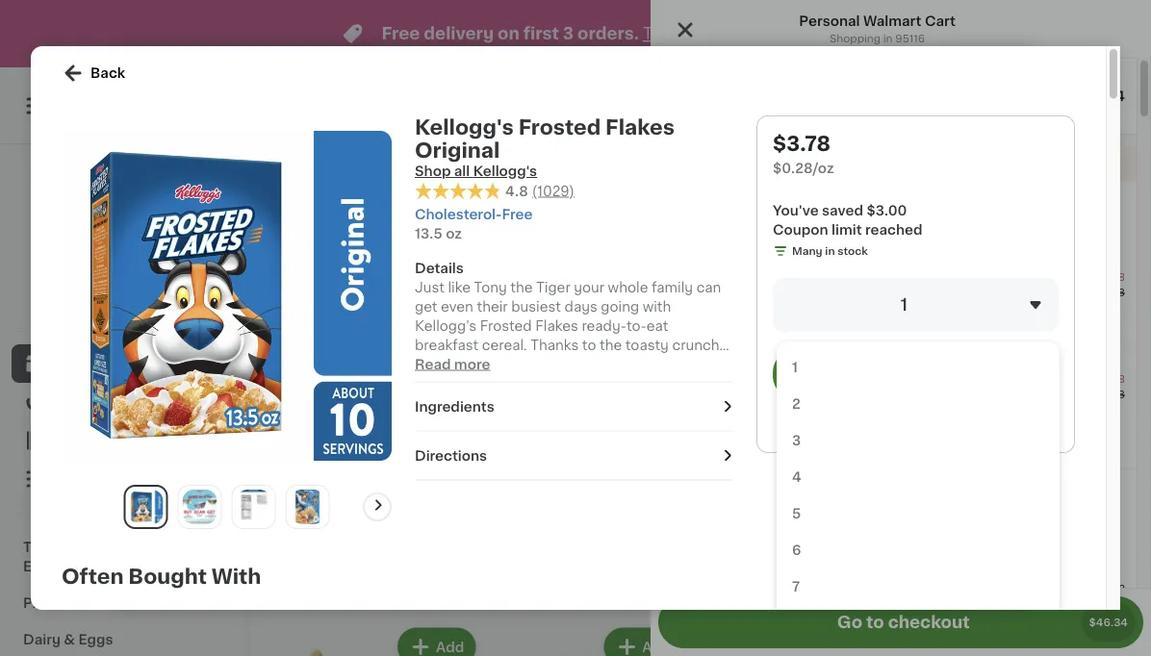 Task type: describe. For each thing, give the bounding box(es) containing it.
walmart inside walmart link
[[94, 259, 152, 272]]

1 see from the top
[[743, 229, 770, 243]]

personal walmart cart shopping in 95116
[[799, 14, 956, 44]]

2 see eligible items button from the top
[[725, 523, 885, 556]]

promotion-wrapper element containing buy any 2, save $3
[[651, 181, 1137, 469]]

it
[[84, 396, 94, 409]]

48
[[155, 340, 170, 351]]

ingredients
[[415, 400, 495, 414]]

2 choose replacement from the top
[[747, 435, 862, 446]]

product group containing 3
[[487, 166, 650, 457]]

red
[[852, 463, 880, 477]]

product group containing kellogg's rice krispies breakfast cereal original
[[651, 256, 1137, 358]]

back
[[90, 66, 125, 80]]

cholesterol-
[[415, 208, 502, 221]]

more inside spend $15, save $5 spend $10.18 more to redeem
[[797, 506, 824, 517]]

stock down the /pkg
[[730, 459, 761, 470]]

more for save
[[186, 63, 241, 83]]

$ for kellogg's rice krispies breakfast cereal original
[[133, 340, 140, 351]]

$15,
[[774, 487, 802, 501]]

product group containing 0
[[289, 237, 480, 503]]

raisin
[[666, 365, 706, 378]]

save inside spend $15, save $5 spend $10.18 more to redeem
[[805, 487, 838, 501]]

everyday store prices
[[57, 282, 176, 292]]

$3.00
[[867, 204, 907, 218]]

kellogg's for kellogg's rice krispies breakfast cereal original
[[129, 365, 191, 378]]

wonderful
[[945, 463, 1015, 477]]

mccormick® pure almond extract image
[[662, 571, 703, 612]]

family inside the $ 5 frosted flakes breakfast cereal, kids cereal, family breakfast, original
[[359, 403, 403, 417]]

stock down limit
[[838, 246, 868, 257]]

apply.
[[697, 26, 748, 42]]

$ inside the $ 5 frosted flakes breakfast cereal, kids cereal, family breakfast, original
[[312, 340, 319, 351]]

original inside kellogg's frosted flakes original
[[533, 384, 586, 397]]

fiber
[[737, 403, 772, 417]]

13.5 inside buy any 2, save $3 dialog
[[487, 421, 508, 431]]

original inside kellogg's rice krispies breakfast cereal original 18 oz
[[781, 286, 834, 299]]

1 inside 'mccormick® pure almond extract 1 ct'
[[1040, 585, 1045, 598]]

enlarge cereal & breakfast food kellogg's frosted flakes original hero (opens in a new tab) image
[[129, 490, 163, 525]]

item carousel region containing fresh fruit
[[289, 168, 1098, 539]]

remove button
[[869, 329, 935, 347]]

0 horizontal spatial 4
[[712, 438, 727, 458]]

$3.78 $0.28/oz
[[773, 133, 834, 175]]

33
[[316, 439, 330, 449]]

free inside limited time offer region
[[382, 26, 420, 42]]

1 inside the 1 2 3 4 5 6 7
[[792, 361, 798, 374]]

original inside raisin bran breakfast cereal, family breakfast, fiber cereal, original
[[666, 422, 718, 436]]

mccormick®
[[734, 574, 820, 588]]

list box containing 1
[[777, 342, 1060, 657]]

$ 5 48
[[133, 339, 170, 359]]

$4.86 per package (estimated) element
[[701, 435, 892, 460]]

store
[[111, 282, 140, 292]]

1 78 from the left
[[513, 340, 526, 351]]

save more on eligible items
[[129, 63, 421, 83]]

pure
[[824, 574, 855, 588]]

ingredients button
[[415, 397, 734, 417]]

stock down (1.03k)
[[373, 459, 403, 470]]

2 see eligible items from the top
[[743, 533, 866, 546]]

coupon
[[773, 223, 829, 237]]

stock inside item carousel "region"
[[354, 486, 384, 496]]

pom
[[908, 463, 941, 477]]

spend $15, save $5 spend $10.18 more to redeem
[[725, 487, 882, 517]]

$3.98 for kellogg's rice krispies breakfast cereal original
[[1095, 272, 1125, 283]]

(1029) button
[[532, 181, 575, 201]]

2 vertical spatial eligible
[[773, 533, 824, 546]]

fresh fruit
[[289, 177, 403, 197]]

save
[[129, 63, 181, 83]]

breakfast, inside frosted flakes breakfast cereal, kids cereal, family breakfast, original 24 oz
[[833, 388, 902, 402]]

cholesterol-free 13.5 oz
[[415, 208, 533, 240]]

many in stock up grapes on the right bottom of page
[[685, 459, 761, 470]]

increment quantity of kellogg's rice krispies breakfast cereal original image
[[258, 177, 281, 200]]

frosted inside kellogg's frosted flakes original
[[552, 365, 604, 378]]

1 $ 3 78 from the left
[[491, 339, 526, 359]]

reached
[[865, 223, 923, 237]]

go
[[837, 615, 863, 631]]

shopping
[[830, 33, 881, 44]]

kellogg's
[[473, 165, 537, 178]]

seedless
[[787, 463, 849, 477]]

3 up frosted flakes breakfast cereal, kids cereal, family breakfast, original button
[[855, 339, 869, 359]]

recipes link
[[12, 422, 234, 460]]

product group containing frosted flakes breakfast cereal, kids cereal, family breakfast, original
[[651, 358, 1137, 461]]

dairy & eggs
[[23, 633, 113, 647]]

13.5 oz
[[487, 421, 524, 431]]

directions
[[415, 449, 487, 463]]

breakfast inside frosted flakes breakfast cereal, kids cereal, family breakfast, original 24 oz
[[836, 373, 901, 386]]

2 $ 3 78 from the left
[[848, 339, 884, 359]]

3 inside the 1 2 3 4 5 6 7
[[792, 434, 801, 448]]

cereal, up the fiber
[[734, 388, 782, 402]]

product group containing 4
[[701, 237, 892, 530]]

breakfast inside kellogg's rice krispies breakfast cereal original
[[129, 384, 194, 397]]

oz inside cholesterol-free 13.5 oz
[[446, 227, 462, 240]]

fruit
[[353, 177, 403, 197]]

read more button
[[415, 355, 490, 374]]

frosted inside kellogg's frosted flakes original shop all kellogg's
[[519, 117, 601, 137]]

kellogg's rice krispies breakfast cereal original 18 oz
[[734, 271, 955, 315]]

free!
[[802, 157, 835, 170]]

cart
[[925, 14, 956, 28]]

24 inside frosted flakes breakfast cereal, kids cereal, family breakfast, original 24 oz
[[734, 407, 747, 418]]

guarantee inside button
[[148, 301, 204, 311]]

1 vertical spatial 4
[[792, 471, 802, 484]]

$3
[[838, 199, 856, 213]]

many down lime 42
[[308, 486, 339, 496]]

breakfast inside kellogg's rice krispies breakfast cereal original 18 oz
[[890, 271, 955, 284]]

mccormick® pure almond extract button
[[734, 573, 963, 589]]

in right 42
[[360, 459, 370, 470]]

2 replacement from the top
[[792, 435, 862, 446]]

recipes
[[54, 434, 110, 448]]

personal
[[799, 14, 860, 28]]

terms
[[643, 26, 693, 42]]

sun
[[701, 463, 727, 477]]

breakfast inside raisin bran breakfast cereal, family breakfast, fiber cereal, original
[[744, 365, 809, 378]]

1 inside "field"
[[901, 297, 908, 313]]

100% satisfaction guarantee inside button
[[49, 301, 204, 311]]

terms apply. link
[[643, 26, 748, 42]]

remove
[[890, 333, 935, 343]]

package
[[782, 517, 827, 527]]

in inside item carousel "region"
[[341, 486, 351, 496]]

1 choose replacement button from the top
[[726, 329, 862, 347]]

items inside buy any 2, save $3 dialog
[[361, 63, 421, 83]]

flakes inside the $ 5 frosted flakes breakfast cereal, kids cereal, family breakfast, original
[[363, 365, 406, 378]]

your first delivery is free!
[[662, 157, 835, 170]]

kids inside the $ 5 frosted flakes breakfast cereal, kids cereal, family breakfast, original
[[427, 384, 456, 397]]

you've saved $3.00 coupon limit reached
[[773, 204, 923, 237]]

42
[[325, 463, 343, 477]]

to-
[[1068, 463, 1088, 477]]

18 inside buy any 2, save $3 dialog
[[129, 440, 141, 450]]

to inside spend $15, save $5 spend $10.18 more to redeem
[[827, 506, 838, 517]]

pomegranate
[[933, 483, 1024, 496]]

arils
[[1027, 483, 1057, 496]]

cereal, down the "remove"
[[904, 373, 952, 386]]

1 2 3 4 5 6 7
[[792, 361, 802, 594]]

free inside cholesterol-free 13.5 oz
[[502, 208, 533, 221]]

1 replacement from the top
[[792, 333, 862, 343]]

1 choose from the top
[[747, 333, 789, 343]]

pom wonderful ready-to- eat pomegranate arils
[[908, 463, 1088, 496]]

saved
[[822, 204, 864, 218]]

13.5 inside cholesterol-free 13.5 oz
[[415, 227, 443, 240]]

buy any 2, save $3
[[725, 199, 856, 213]]

raisin bran breakfast cereal, family breakfast, fiber cereal, original
[[666, 365, 823, 436]]

ct inside 'mccormick® pure almond extract 1 ct'
[[1049, 585, 1063, 598]]

24 inside buy any 2, save $3 dialog
[[308, 440, 322, 450]]

cereal, up /pkg (est.)
[[775, 403, 823, 417]]

pom wonderful ready-to- eat pomegranate arils button
[[908, 237, 1098, 514]]

service type group
[[630, 88, 837, 124]]

redeem
[[841, 506, 882, 517]]

promotion-wrapper element containing spend $15, save $5
[[651, 469, 1137, 657]]

1 vertical spatial items
[[827, 229, 866, 243]]

back button
[[62, 62, 125, 85]]

buy it again link
[[12, 383, 234, 422]]

go to checkout
[[837, 615, 970, 631]]

item carousel region containing add
[[289, 555, 1098, 657]]

lb
[[762, 517, 772, 527]]

details
[[415, 262, 464, 275]]

produce link
[[12, 585, 234, 622]]

3 1 ct button from the top
[[1034, 576, 1069, 607]]

organic
[[497, 417, 541, 427]]

dairy & eggs link
[[12, 622, 234, 657]]

thanksgiving meal essentials link
[[12, 529, 234, 585]]

2 vertical spatial items
[[827, 533, 866, 546]]

many in stock down 33
[[327, 459, 403, 470]]

increment quantity of frosted flakes breakfast cereal, kids cereal, family breakfast, original image
[[437, 177, 460, 200]]

thanksgiving
[[23, 541, 115, 555]]

5 for $ 5 frosted flakes breakfast cereal, kids cereal, family breakfast, original
[[319, 339, 332, 359]]

cereal & breakfast food kellogg's frosted flakes original hero image
[[62, 131, 392, 461]]

0 vertical spatial 100% satisfaction guarantee
[[745, 109, 900, 120]]

on for eligible
[[246, 63, 273, 83]]

many down coupon
[[792, 246, 823, 257]]

7
[[792, 580, 800, 594]]

$ 0 33
[[293, 438, 330, 458]]

cereal, down raisin
[[666, 384, 713, 397]]

walmart inside personal walmart cart shopping in 95116
[[863, 14, 922, 28]]

flakes inside kellogg's frosted flakes original
[[487, 384, 530, 397]]

in up grapes on the right bottom of page
[[718, 459, 728, 470]]

5 for $ 5 23
[[677, 339, 690, 359]]

family inside frosted flakes breakfast cereal, kids cereal, family breakfast, original 24 oz
[[785, 388, 830, 402]]

24 oz
[[308, 440, 337, 450]]



Task type: locate. For each thing, give the bounding box(es) containing it.
1 horizontal spatial $ 3 78
[[848, 339, 884, 359]]

cereal
[[734, 286, 778, 299], [197, 384, 241, 397]]

shop inside kellogg's frosted flakes original shop all kellogg's
[[415, 165, 451, 178]]

directions button
[[415, 446, 734, 466]]

in left 95116
[[883, 33, 893, 44]]

promotion-wrapper element
[[651, 181, 1137, 469], [651, 469, 1137, 657]]

1 vertical spatial save
[[805, 487, 838, 501]]

1 horizontal spatial kids
[[955, 373, 985, 386]]

$ inside $ 5 48
[[133, 340, 140, 351]]

item carousel region
[[289, 168, 1098, 539], [289, 555, 1098, 657]]

3 inside limited time offer region
[[563, 26, 574, 42]]

$3.98
[[1095, 272, 1125, 283], [1095, 374, 1125, 385]]

kellogg's up organic
[[487, 365, 548, 378]]

0
[[300, 438, 314, 458]]

0 vertical spatial krispies
[[833, 271, 887, 284]]

0 vertical spatial spend
[[725, 487, 771, 501]]

family
[[717, 384, 761, 397], [785, 388, 830, 402], [359, 403, 403, 417]]

0 vertical spatial 24
[[734, 407, 747, 418]]

walmart logo image
[[80, 168, 165, 252]]

satisfaction down everyday store prices
[[81, 301, 146, 311]]

2 horizontal spatial family
[[785, 388, 830, 402]]

0 vertical spatial 100%
[[745, 109, 774, 120]]

2 choose replacement button from the top
[[726, 432, 862, 449]]

0 horizontal spatial first
[[524, 26, 559, 42]]

product group
[[129, 166, 292, 453], [308, 166, 471, 476], [487, 166, 650, 457], [666, 166, 829, 476], [289, 237, 480, 503], [701, 237, 892, 530], [908, 237, 1098, 532], [129, 491, 292, 657], [308, 491, 471, 657], [666, 491, 829, 657], [289, 624, 480, 657], [495, 624, 686, 657], [701, 624, 892, 657], [908, 624, 1098, 657]]

buy left it
[[54, 396, 81, 409]]

stock
[[838, 246, 868, 257], [373, 459, 403, 470], [730, 459, 761, 470], [354, 486, 384, 496]]

eat
[[908, 483, 930, 496]]

1 vertical spatial see eligible items button
[[725, 523, 885, 556]]

1 vertical spatial first
[[697, 157, 725, 170]]

see down about 2.23 lb / package
[[743, 533, 770, 546]]

on inside buy any 2, save $3 dialog
[[246, 63, 273, 83]]

rice inside kellogg's rice krispies breakfast cereal original 18 oz
[[799, 271, 829, 284]]

harvest
[[731, 463, 784, 477]]

enlarge cereal & breakfast food kellogg's frosted flakes original angle_left (opens in a new tab) image
[[182, 490, 217, 525]]

$4.82
[[1095, 583, 1125, 594]]

0 vertical spatial 4
[[712, 438, 727, 458]]

grapes
[[701, 483, 751, 496]]

breakfast down $ 5 48
[[129, 384, 194, 397]]

many down '24 oz'
[[327, 459, 358, 470]]

1 horizontal spatial to
[[866, 615, 884, 631]]

4 up the sun
[[712, 438, 727, 458]]

2 $5.48 from the top
[[1095, 390, 1125, 400]]

$46.34 right view cart. items in cart: 12 icon
[[1076, 90, 1125, 103]]

kellogg's for kellogg's frosted flakes original shop all kellogg's
[[415, 117, 514, 137]]

$ for raisin bran breakfast cereal, family breakfast, fiber cereal, original
[[669, 340, 677, 351]]

0 vertical spatial items
[[361, 63, 421, 83]]

1 vertical spatial item carousel region
[[289, 555, 1098, 657]]

frosted inside the $ 5 frosted flakes breakfast cereal, kids cereal, family breakfast, original
[[308, 365, 360, 378]]

breakfast down reached
[[890, 271, 955, 284]]

ct
[[212, 182, 226, 195], [391, 182, 405, 195], [1049, 281, 1063, 295], [1049, 383, 1063, 397], [1049, 585, 1063, 598]]

13.5 down 'ingredients'
[[487, 421, 508, 431]]

1 vertical spatial 18
[[129, 440, 141, 450]]

23
[[692, 340, 706, 351]]

2
[[792, 398, 801, 411]]

kellogg's rice krispies breakfast cereal original
[[129, 365, 282, 417]]

1 vertical spatial eligible
[[773, 229, 824, 243]]

original inside frosted flakes breakfast cereal, kids cereal, family breakfast, original 24 oz
[[905, 388, 958, 402]]

buy it again
[[54, 396, 135, 409]]

1 choose replacement from the top
[[747, 333, 862, 343]]

3 right the /pkg
[[792, 434, 801, 448]]

bran
[[710, 365, 741, 378]]

1 vertical spatial 24
[[308, 440, 322, 450]]

cereal inside kellogg's rice krispies breakfast cereal original
[[197, 384, 241, 397]]

choose down (744)
[[747, 435, 789, 446]]

0 horizontal spatial walmart
[[94, 259, 152, 272]]

in
[[883, 33, 893, 44], [825, 246, 835, 257], [360, 459, 370, 470], [718, 459, 728, 470], [341, 486, 351, 496]]

$10.18
[[762, 506, 794, 517]]

rice
[[799, 271, 829, 284], [194, 365, 224, 378]]

first inside limited time offer region
[[524, 26, 559, 42]]

ready-
[[1019, 463, 1068, 477]]

0 vertical spatial 18
[[734, 305, 745, 315]]

2 item carousel region from the top
[[289, 555, 1098, 657]]

1 see eligible items from the top
[[743, 229, 866, 243]]

5 right /
[[792, 507, 801, 521]]

krispies for kellogg's rice krispies breakfast cereal original 18 oz
[[833, 271, 887, 284]]

0 vertical spatial 1 ct button
[[1034, 272, 1069, 303]]

(744)
[[737, 424, 765, 435]]

0 vertical spatial to
[[827, 506, 838, 517]]

flakes up your
[[606, 117, 675, 137]]

kids
[[955, 373, 985, 386], [427, 384, 456, 397]]

1 horizontal spatial 18
[[734, 305, 745, 315]]

original down frosted flakes breakfast cereal, kids cereal, family breakfast, original icon
[[666, 422, 718, 436]]

kellogg's inside kellogg's frosted flakes original
[[487, 365, 548, 378]]

1 vertical spatial on
[[246, 63, 273, 83]]

1 vertical spatial breakfast,
[[666, 403, 734, 417]]

$3.98 $5.48 for kellogg's rice krispies breakfast cereal original
[[1095, 272, 1125, 298]]

lime 42
[[289, 463, 343, 477]]

1 horizontal spatial krispies
[[833, 271, 887, 284]]

100% satisfaction guarantee up $3.78
[[745, 109, 900, 120]]

1 vertical spatial 13.5
[[487, 421, 508, 431]]

rice inside kellogg's rice krispies breakfast cereal original
[[194, 365, 224, 378]]

2 horizontal spatial more
[[797, 506, 824, 517]]

cereal up (397)
[[197, 384, 241, 397]]

0 vertical spatial see eligible items
[[743, 229, 866, 243]]

list box
[[777, 342, 1060, 657]]

0 horizontal spatial more
[[186, 63, 241, 83]]

0 horizontal spatial satisfaction
[[81, 301, 146, 311]]

krispies for kellogg's rice krispies breakfast cereal original
[[228, 365, 282, 378]]

breakfast down "remove" button
[[836, 373, 901, 386]]

0 horizontal spatial 24
[[308, 440, 322, 450]]

3
[[563, 26, 574, 42], [498, 339, 511, 359], [855, 339, 869, 359], [792, 434, 801, 448]]

first right your
[[697, 157, 725, 170]]

shop up it
[[54, 357, 90, 371]]

0 horizontal spatial rice
[[194, 365, 224, 378]]

breakfast inside the $ 5 frosted flakes breakfast cereal, kids cereal, family breakfast, original
[[308, 384, 372, 397]]

0 horizontal spatial on
[[246, 63, 273, 83]]

original up the 18 oz
[[129, 403, 181, 417]]

you've
[[773, 204, 819, 218]]

see eligible items button
[[725, 219, 885, 252], [725, 523, 885, 556]]

100% satisfaction guarantee
[[745, 109, 900, 120], [49, 301, 204, 311]]

replacement up seedless
[[792, 435, 862, 446]]

original inside the $ 5 frosted flakes breakfast cereal, kids cereal, family breakfast, original
[[380, 422, 432, 436]]

oz down buy it again link
[[143, 440, 156, 450]]

oz right 0
[[324, 440, 337, 450]]

original down coupon
[[781, 286, 834, 299]]

$46.34 down $4.82
[[1089, 618, 1128, 628]]

guarantee down shopping
[[844, 109, 900, 120]]

2 1 ct button from the top
[[1034, 375, 1069, 405]]

oz down cholesterol-
[[446, 227, 462, 240]]

breakfast up 2
[[744, 365, 809, 378]]

cereal for kellogg's rice krispies breakfast cereal original
[[197, 384, 241, 397]]

many in stock down limit
[[792, 246, 868, 257]]

5 inside the 1 2 3 4 5 6 7
[[792, 507, 801, 521]]

is
[[787, 157, 799, 170]]

breakfast, down raisin
[[666, 403, 734, 417]]

0 horizontal spatial 18
[[129, 440, 141, 450]]

krispies inside kellogg's rice krispies breakfast cereal original 18 oz
[[833, 271, 887, 284]]

1 vertical spatial 100% satisfaction guarantee
[[49, 301, 204, 311]]

breakfast, down "remove" button
[[833, 388, 902, 402]]

cereal for kellogg's rice krispies breakfast cereal original 18 oz
[[734, 286, 778, 299]]

2,
[[785, 199, 798, 213]]

1 vertical spatial see eligible items
[[743, 533, 866, 546]]

flakes inside frosted flakes breakfast cereal, kids cereal, family breakfast, original 24 oz
[[789, 373, 832, 386]]

0 vertical spatial buy
[[725, 199, 753, 213]]

flakes inside kellogg's frosted flakes original shop all kellogg's
[[606, 117, 675, 137]]

lime
[[289, 463, 322, 477]]

see down "any"
[[743, 229, 770, 243]]

krispies up (397)
[[228, 365, 282, 378]]

see eligible items down package
[[743, 533, 866, 546]]

$ 3 78 up frosted flakes breakfast cereal, kids cereal, family breakfast, original button
[[848, 339, 884, 359]]

$3.98 $5.48 for frosted flakes breakfast cereal, kids cereal, family breakfast, original
[[1095, 374, 1125, 400]]

essentials
[[23, 560, 94, 574]]

breakfast, inside the $ 5 frosted flakes breakfast cereal, kids cereal, family breakfast, original
[[308, 422, 376, 436]]

0 vertical spatial on
[[498, 26, 520, 42]]

original inside kellogg's frosted flakes original shop all kellogg's
[[415, 140, 500, 160]]

family down 'bran'
[[717, 384, 761, 397]]

kellogg's rice krispies breakfast cereal original image
[[662, 268, 703, 308]]

0 horizontal spatial 100% satisfaction guarantee
[[49, 301, 204, 311]]

frosted inside frosted flakes breakfast cereal, kids cereal, family breakfast, original 24 oz
[[734, 373, 786, 386]]

0 vertical spatial more
[[186, 63, 241, 83]]

1 ct
[[203, 182, 226, 195], [382, 182, 405, 195], [1040, 281, 1063, 295], [1040, 383, 1063, 397]]

view cart. items in cart: 12 image
[[1050, 94, 1073, 117]]

5 up 33
[[319, 339, 332, 359]]

1 horizontal spatial satisfaction
[[777, 109, 842, 120]]

1 horizontal spatial cereal
[[734, 286, 778, 299]]

100% satisfaction guarantee down store
[[49, 301, 204, 311]]

$0.28/oz
[[773, 162, 834, 175]]

2 $3.98 $5.48 from the top
[[1095, 374, 1125, 400]]

read more
[[415, 358, 490, 371]]

1 ct button for frosted flakes breakfast cereal, kids cereal, family breakfast, original
[[1034, 375, 1069, 405]]

choose replacement button up 2
[[726, 329, 862, 347]]

1 vertical spatial choose replacement button
[[726, 432, 862, 449]]

more for read
[[454, 358, 490, 371]]

100% inside button
[[49, 301, 78, 311]]

(397)
[[200, 424, 228, 435]]

1 horizontal spatial family
[[717, 384, 761, 397]]

limit
[[832, 223, 862, 237]]

1 vertical spatial delivery
[[728, 157, 784, 170]]

1 vertical spatial $3.98 $5.48
[[1095, 374, 1125, 400]]

1 vertical spatial satisfaction
[[81, 301, 146, 311]]

0 horizontal spatial family
[[359, 403, 403, 417]]

choose up raisin bran breakfast cereal, family breakfast, fiber cereal, original
[[747, 333, 789, 343]]

0 horizontal spatial 100%
[[49, 301, 78, 311]]

choose replacement down kellogg's rice krispies breakfast cereal original 18 oz
[[747, 333, 862, 343]]

1 vertical spatial $3.98
[[1095, 374, 1125, 385]]

None search field
[[275, 79, 613, 133]]

flakes
[[606, 117, 675, 137], [363, 365, 406, 378], [789, 373, 832, 386], [487, 384, 530, 397]]

more right the read in the bottom left of the page
[[454, 358, 490, 371]]

eligible inside buy any 2, save $3 dialog
[[278, 63, 356, 83]]

almond
[[858, 574, 911, 588]]

$5.48 for kellogg's rice krispies breakfast cereal original
[[1095, 287, 1125, 298]]

remove kellogg's rice krispies breakfast cereal original image
[[148, 177, 171, 200]]

1 $5.48 from the top
[[1095, 287, 1125, 298]]

free delivery on first 3 orders. terms apply.
[[382, 26, 748, 42]]

5 inside the $ 5 frosted flakes breakfast cereal, kids cereal, family breakfast, original
[[319, 339, 332, 359]]

1 1 ct button from the top
[[1034, 272, 1069, 303]]

1 product group from the top
[[651, 256, 1137, 358]]

see
[[743, 229, 770, 243], [743, 533, 770, 546]]

in inside personal walmart cart shopping in 95116
[[883, 33, 893, 44]]

krispies
[[833, 271, 887, 284], [228, 365, 282, 378]]

family up (1.03k)
[[359, 403, 403, 417]]

more down $15, in the bottom of the page
[[797, 506, 824, 517]]

5 left 48
[[140, 339, 153, 359]]

2 vertical spatial more
[[797, 506, 824, 517]]

krispies inside kellogg's rice krispies breakfast cereal original
[[228, 365, 282, 378]]

0 horizontal spatial to
[[827, 506, 838, 517]]

on inside limited time offer region
[[498, 26, 520, 42]]

0 vertical spatial rice
[[799, 271, 829, 284]]

cereal, up (1.03k)
[[376, 384, 423, 397]]

about 2.23 lb / package
[[701, 517, 827, 527]]

0 vertical spatial 13.5
[[415, 227, 443, 240]]

produce
[[23, 597, 82, 610]]

prices
[[142, 282, 176, 292]]

1 vertical spatial spend
[[725, 506, 759, 517]]

0 horizontal spatial kids
[[427, 384, 456, 397]]

product group
[[651, 256, 1137, 358], [651, 358, 1137, 461]]

cereal, up 33
[[308, 403, 356, 417]]

oz inside frosted flakes breakfast cereal, kids cereal, family breakfast, original 24 oz
[[750, 407, 762, 418]]

rice up (397)
[[194, 365, 224, 378]]

3 up kellogg's frosted flakes original
[[498, 339, 511, 359]]

0 vertical spatial eligible
[[278, 63, 356, 83]]

0 horizontal spatial krispies
[[228, 365, 282, 378]]

many in stock
[[792, 246, 868, 257], [327, 459, 403, 470], [685, 459, 761, 470], [308, 486, 384, 496]]

1 vertical spatial to
[[866, 615, 884, 631]]

0 vertical spatial see
[[743, 229, 770, 243]]

buy for buy it again
[[54, 396, 81, 409]]

details button
[[415, 259, 734, 278]]

2 spend from the top
[[725, 506, 759, 517]]

5
[[140, 339, 153, 359], [319, 339, 332, 359], [677, 339, 690, 359], [792, 507, 801, 521]]

18 down buy it again link
[[129, 440, 141, 450]]

spend down 'harvest'
[[725, 487, 771, 501]]

6
[[792, 544, 801, 557]]

many in stock down 42
[[308, 486, 384, 496]]

to right go
[[866, 615, 884, 631]]

oz down kellogg's frosted flakes original
[[511, 421, 524, 431]]

on for first
[[498, 26, 520, 42]]

frosted up (1029)
[[519, 117, 601, 137]]

kellogg's for kellogg's rice krispies breakfast cereal original 18 oz
[[734, 271, 796, 284]]

1 horizontal spatial 100% satisfaction guarantee
[[745, 109, 900, 120]]

1 vertical spatial krispies
[[228, 365, 282, 378]]

2 see from the top
[[743, 533, 770, 546]]

save right 2,
[[802, 199, 835, 213]]

kellogg's rice krispies breakfast cereal original button
[[734, 270, 989, 301]]

many up grapes on the right bottom of page
[[685, 459, 715, 470]]

satisfaction up $3.78
[[777, 109, 842, 120]]

95116
[[896, 33, 925, 44]]

enlarge cereal & breakfast food kellogg's frosted flakes original angle_right (opens in a new tab) image
[[236, 490, 271, 525]]

0 horizontal spatial guarantee
[[148, 301, 204, 311]]

mccormick® pure almond extract 1 ct
[[734, 574, 1063, 598]]

1
[[203, 182, 209, 195], [382, 182, 387, 195], [1040, 281, 1045, 295], [901, 297, 908, 313], [792, 361, 798, 374], [1040, 383, 1045, 397], [1040, 585, 1045, 598]]

1 horizontal spatial 100%
[[745, 109, 774, 120]]

original inside kellogg's rice krispies breakfast cereal original
[[129, 403, 181, 417]]

kellogg's inside kellogg's rice krispies breakfast cereal original
[[129, 365, 191, 378]]

kids inside frosted flakes breakfast cereal, kids cereal, family breakfast, original 24 oz
[[955, 373, 985, 386]]

original down the "remove"
[[905, 388, 958, 402]]

$ for kellogg's frosted flakes original
[[491, 340, 498, 351]]

kids up $4.28 element
[[955, 373, 985, 386]]

guarantee down prices
[[148, 301, 204, 311]]

$46.34
[[1076, 90, 1125, 103], [1089, 618, 1128, 628]]

0 vertical spatial item carousel region
[[289, 168, 1098, 539]]

100%
[[745, 109, 774, 120], [49, 301, 78, 311]]

$ inside $ 5 23
[[669, 340, 677, 351]]

1 horizontal spatial 13.5
[[487, 421, 508, 431]]

enlarge cereal & breakfast food kellogg's frosted flakes original angle_back (opens in a new tab) image
[[290, 490, 325, 525]]

any
[[756, 199, 782, 213]]

0 horizontal spatial cereal
[[197, 384, 241, 397]]

$5.48
[[1095, 287, 1125, 298], [1095, 390, 1125, 400]]

18 inside kellogg's rice krispies breakfast cereal original 18 oz
[[734, 305, 745, 315]]

all
[[454, 165, 470, 178]]

4 up $15, in the bottom of the page
[[792, 471, 802, 484]]

0 horizontal spatial shop
[[54, 357, 90, 371]]

$3.98 for frosted flakes breakfast cereal, kids cereal, family breakfast, original
[[1095, 374, 1125, 385]]

0 vertical spatial choose replacement
[[747, 333, 862, 343]]

$
[[133, 340, 140, 351], [312, 340, 319, 351], [669, 340, 677, 351], [491, 340, 498, 351], [848, 340, 855, 351], [293, 439, 300, 449]]

family inside raisin bran breakfast cereal, family breakfast, fiber cereal, original
[[717, 384, 761, 397]]

1 horizontal spatial first
[[697, 157, 725, 170]]

in down limit
[[825, 246, 835, 257]]

spend
[[725, 487, 771, 501], [725, 506, 759, 517]]

shop inside shop link
[[54, 357, 90, 371]]

kellogg's frosted flakes original
[[487, 365, 604, 397]]

1 item carousel region from the top
[[289, 168, 1098, 539]]

2.23
[[736, 517, 759, 527]]

1 vertical spatial see
[[743, 533, 770, 546]]

1 $3.98 $5.48 from the top
[[1095, 272, 1125, 298]]

1 ct button for kellogg's rice krispies breakfast cereal original
[[1034, 272, 1069, 303]]

$4.28 element
[[908, 435, 1098, 460]]

again
[[97, 396, 135, 409]]

bought
[[128, 566, 207, 587]]

kellogg's frosted flakes original shop all kellogg's
[[415, 117, 675, 178]]

1 see eligible items button from the top
[[725, 219, 885, 252]]

0 horizontal spatial $ 3 78
[[491, 339, 526, 359]]

organic button
[[495, 237, 686, 510]]

4.8
[[505, 184, 528, 198]]

2 promotion-wrapper element from the top
[[651, 469, 1137, 657]]

about
[[701, 517, 734, 527]]

24 up lime 42
[[308, 440, 322, 450]]

see eligible items down you've
[[743, 229, 866, 243]]

0 vertical spatial breakfast,
[[833, 388, 902, 402]]

buy any 2, save $3 dialog
[[114, 46, 1038, 657]]

breakfast, inside raisin bran breakfast cereal, family breakfast, fiber cereal, original
[[666, 403, 734, 417]]

18 oz
[[129, 440, 156, 450]]

2 vertical spatial 1 ct button
[[1034, 576, 1069, 607]]

1 vertical spatial replacement
[[792, 435, 862, 446]]

delivery inside limited time offer region
[[424, 26, 494, 42]]

1 vertical spatial cereal
[[197, 384, 241, 397]]

breakfast
[[890, 271, 955, 284], [744, 365, 809, 378], [836, 373, 901, 386], [129, 384, 194, 397], [308, 384, 372, 397]]

1 spend from the top
[[725, 487, 771, 501]]

2 choose from the top
[[747, 435, 789, 446]]

1 horizontal spatial guarantee
[[844, 109, 900, 120]]

24 up (744)
[[734, 407, 747, 418]]

0 vertical spatial guarantee
[[844, 109, 900, 120]]

0 vertical spatial save
[[802, 199, 835, 213]]

1 field
[[773, 278, 1059, 332]]

1 $3.98 from the top
[[1095, 272, 1125, 283]]

0 vertical spatial replacement
[[792, 333, 862, 343]]

5 left 23
[[677, 339, 690, 359]]

1 horizontal spatial 4
[[792, 471, 802, 484]]

100% satisfaction guarantee link
[[745, 107, 900, 122]]

walmart up 95116
[[863, 14, 922, 28]]

frosted up the fiber
[[734, 373, 786, 386]]

limited time offer region
[[0, 0, 1095, 67]]

1 horizontal spatial delivery
[[728, 157, 784, 170]]

kellogg's for kellogg's frosted flakes original
[[487, 365, 548, 378]]

frosted flakes breakfast cereal, kids cereal, family breakfast, original image
[[662, 370, 703, 410]]

walmart up everyday store prices link
[[94, 259, 152, 272]]

original up organic
[[533, 384, 586, 397]]

0 horizontal spatial free
[[382, 26, 420, 42]]

5 for $ 5 48
[[140, 339, 153, 359]]

original up the directions
[[380, 422, 432, 436]]

0 vertical spatial shop
[[415, 165, 451, 178]]

buy for buy any 2, save $3
[[725, 199, 753, 213]]

fresh
[[289, 177, 348, 197]]

78 left the "remove"
[[871, 340, 884, 351]]

kellogg's inside kellogg's rice krispies breakfast cereal original 18 oz
[[734, 271, 796, 284]]

$ 3 78 up kellogg's frosted flakes original
[[491, 339, 526, 359]]

$ for lime 42
[[293, 439, 300, 449]]

2 product group from the top
[[651, 358, 1137, 461]]

1 vertical spatial 1 ct button
[[1034, 375, 1069, 405]]

satisfaction inside button
[[81, 301, 146, 311]]

1 promotion-wrapper element from the top
[[651, 181, 1137, 469]]

rice for kellogg's rice krispies breakfast cereal original 18 oz
[[799, 271, 829, 284]]

78 up kellogg's frosted flakes original
[[513, 340, 526, 351]]

first left orders.
[[524, 26, 559, 42]]

remove frosted flakes breakfast cereal, kids cereal, family breakfast, original image
[[327, 177, 350, 200]]

0 vertical spatial choose replacement button
[[726, 329, 862, 347]]

/
[[775, 517, 779, 527]]

rice for kellogg's rice krispies breakfast cereal original
[[194, 365, 224, 378]]

kellogg's down coupon
[[734, 271, 796, 284]]

more inside the read more button
[[454, 358, 490, 371]]

save down seedless
[[805, 487, 838, 501]]

choose replacement up seedless
[[747, 435, 862, 446]]

replacement down kellogg's rice krispies breakfast cereal original 18 oz
[[792, 333, 862, 343]]

2 78 from the left
[[871, 340, 884, 351]]

13.5
[[415, 227, 443, 240], [487, 421, 508, 431]]

1 horizontal spatial 24
[[734, 407, 747, 418]]

family up (est.)
[[785, 388, 830, 402]]

see eligible items
[[743, 229, 866, 243], [743, 533, 866, 546]]

everyday store prices link
[[57, 279, 188, 295]]

to left redeem
[[827, 506, 838, 517]]

0 horizontal spatial 78
[[513, 340, 526, 351]]

$ inside "$ 0 33"
[[293, 439, 300, 449]]

kellogg's inside kellogg's frosted flakes original shop all kellogg's
[[415, 117, 514, 137]]

oz inside kellogg's rice krispies breakfast cereal original 18 oz
[[748, 305, 760, 315]]

breakfast, up 33
[[308, 422, 376, 436]]

0 vertical spatial $5.48
[[1095, 287, 1125, 298]]

$5.48 for frosted flakes breakfast cereal, kids cereal, family breakfast, original
[[1095, 390, 1125, 400]]

0 vertical spatial cereal
[[734, 286, 778, 299]]

100% up your first delivery is free!
[[745, 109, 774, 120]]

2 $3.98 from the top
[[1095, 374, 1125, 385]]

$ 5 23
[[669, 339, 706, 359]]

0 horizontal spatial breakfast,
[[308, 422, 376, 436]]

frosted flakes breakfast cereal, kids cereal, family breakfast, original button
[[734, 372, 989, 403]]

0 vertical spatial $46.34
[[1076, 90, 1125, 103]]

cereal inside kellogg's rice krispies breakfast cereal original 18 oz
[[734, 286, 778, 299]]

in down 42
[[341, 486, 351, 496]]

dairy
[[23, 633, 61, 647]]

2 vertical spatial breakfast,
[[308, 422, 376, 436]]

1 horizontal spatial buy
[[725, 199, 753, 213]]

add
[[436, 253, 464, 267], [849, 253, 877, 267], [1055, 253, 1083, 267], [249, 508, 277, 521], [786, 508, 814, 521], [436, 640, 464, 654], [642, 640, 671, 654], [849, 640, 877, 654], [1055, 640, 1083, 654]]

see eligible items button down spend $15, save $5 spend $10.18 more to redeem
[[725, 523, 885, 556]]

0 vertical spatial delivery
[[424, 26, 494, 42]]

1 horizontal spatial free
[[502, 208, 533, 221]]

more inside buy any 2, save $3 dialog
[[186, 63, 241, 83]]

kellogg's down $ 5 48
[[129, 365, 191, 378]]

1 vertical spatial $46.34
[[1089, 618, 1128, 628]]

cereal right the kellogg's rice krispies breakfast cereal original image
[[734, 286, 778, 299]]

krispies down limit
[[833, 271, 887, 284]]



Task type: vqa. For each thing, say whether or not it's contained in the screenshot.
GREEN within the Green Onions (Scallions) 1 bunch Many in stock
no



